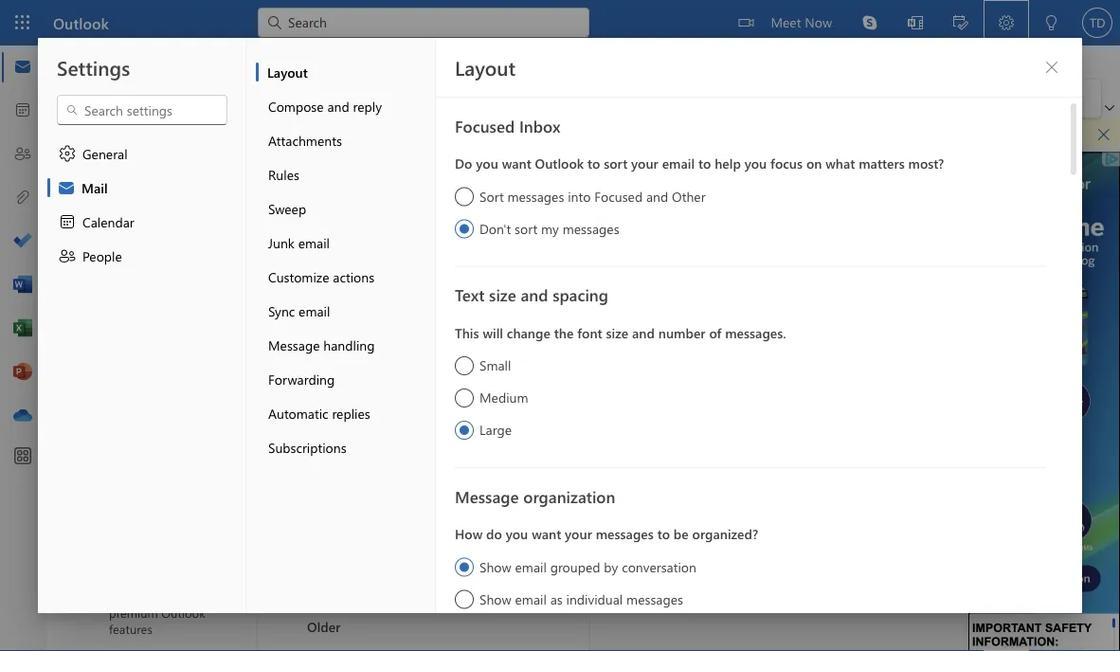 Task type: describe. For each thing, give the bounding box(es) containing it.
powerpoint image
[[13, 363, 32, 382]]

want inside 'option group'
[[532, 525, 561, 543]]

answer?
[[563, 462, 610, 480]]

message list no conversations selected list box
[[258, 260, 664, 651]]

1 vertical spatial mike@example.com
[[334, 202, 435, 217]]


[[739, 15, 754, 30]]

i
[[316, 462, 320, 480]]

this will change the font size and number of messages.
[[455, 324, 786, 341]]

mike@example.com tree item
[[69, 308, 261, 345]]

outlook banner
[[0, 0, 1120, 45]]

mail
[[81, 179, 108, 196]]

the inside message list no conversations selected 'list box'
[[491, 462, 510, 480]]

party
[[375, 557, 404, 575]]

mike@example.com button
[[334, 178, 481, 202]]

* i was * wondering if * this * is the * right * answer?
[[307, 462, 610, 480]]

to inside 'option group'
[[657, 525, 670, 543]]

it?
[[368, 444, 381, 461]]


[[113, 241, 132, 260]]

0 vertical spatial messages
[[596, 525, 654, 543]]

arrange
[[455, 616, 503, 634]]

tab panel inside settings document
[[436, 38, 1082, 651]]

general
[[82, 145, 128, 162]]

mark inside message list no conversations selected 'list box'
[[322, 444, 352, 461]]

of
[[709, 324, 721, 341]]

2 horizontal spatial to
[[698, 154, 711, 172]]

excel image
[[13, 319, 32, 338]]

right
[[523, 462, 550, 480]]

1 horizontal spatial is
[[478, 462, 487, 480]]

matters
[[859, 154, 905, 172]]

3 heading from the top
[[455, 485, 1046, 507]]

am
[[513, 559, 531, 574]]

0 vertical spatial email
[[554, 121, 587, 139]]

if
[[424, 462, 432, 480]]

email inside how do you want your messages to be organized? 'option group'
[[515, 590, 547, 607]]

than
[[533, 288, 563, 306]]

0 horizontal spatial you
[[476, 154, 498, 172]]

11:24
[[483, 559, 510, 574]]

mark is it?
[[322, 444, 381, 461]]

free
[[307, 288, 333, 306]]

dummy
[[333, 346, 379, 363]]

more
[[497, 288, 529, 306]]

your browser supports setting outlook.com as the default email handler...
[[202, 121, 645, 139]]

 button
[[481, 180, 512, 204]]

handler...
[[591, 121, 645, 139]]

meet
[[771, 13, 801, 30]]

supports
[[285, 121, 338, 139]]

Select a conversation checkbox
[[262, 416, 307, 457]]

was
[[323, 462, 345, 480]]

more apps image
[[13, 447, 32, 466]]

move & delete group
[[58, 80, 408, 118]]

audit
[[336, 288, 369, 306]]

outlook.com
[[387, 121, 465, 139]]

5/8/2023
[[485, 366, 531, 381]]

show
[[480, 590, 511, 607]]


[[57, 178, 76, 197]]

you inside 'option group'
[[506, 525, 528, 543]]

favorites tree item
[[69, 156, 222, 194]]

2 * from the left
[[349, 462, 355, 480]]

meet now
[[771, 13, 832, 30]]


[[274, 435, 291, 453]]

read
[[570, 89, 596, 107]]

 view profile
[[443, 227, 534, 244]]

people image
[[13, 145, 32, 164]]

how do you want your messages to be organized? option group
[[455, 520, 1046, 612]]

home
[[108, 51, 145, 69]]

m button
[[277, 178, 322, 223]]

 button
[[56, 46, 94, 79]]

your inside option group
[[631, 154, 658, 172]]

to do image
[[13, 232, 32, 251]]

[draft]
[[307, 425, 345, 442]]

1 heading from the top
[[455, 115, 1046, 136]]

 button
[[79, 156, 111, 191]]

show email as individual messages
[[480, 590, 683, 607]]

mail category sub-tab tab list
[[246, 38, 436, 613]]

how
[[455, 525, 483, 543]]

tab list inside settings application
[[94, 45, 273, 75]]

Search settings search field
[[79, 100, 208, 119]]

help
[[715, 154, 741, 172]]

2 horizontal spatial you
[[745, 154, 767, 172]]

most?
[[908, 154, 944, 172]]

is for mark
[[356, 444, 365, 461]]

1 select a conversation checkbox from the top
[[262, 338, 307, 379]]

your inside 'option group'
[[565, 525, 592, 543]]

mail image
[[13, 58, 32, 77]]

this
[[445, 462, 466, 480]]

nothing
[[721, 463, 769, 481]]

do you want outlook to sort your email to help you focus on what matters most?
[[455, 154, 944, 172]]

j
[[279, 279, 285, 296]]

help button
[[217, 45, 272, 75]]

settings
[[57, 54, 130, 81]]

favorites
[[115, 163, 176, 184]]

message list section
[[258, 155, 664, 651]]

mark inside  mark all as read
[[504, 89, 534, 107]]

settings application
[[0, 0, 1120, 651]]

arrange the reading pane
[[455, 616, 609, 634]]

your
[[202, 121, 229, 139]]

settings tab list
[[38, 38, 246, 613]]

for for audit
[[373, 288, 390, 306]]

features
[[109, 620, 152, 637]]

personal
[[312, 387, 354, 402]]

selected
[[785, 463, 833, 481]]



Task type: vqa. For each thing, say whether or not it's contained in the screenshot.
 within Popup Button
no



Task type: locate. For each thing, give the bounding box(es) containing it.
view
[[465, 227, 493, 244]]

mark left the all
[[504, 89, 534, 107]]

to left sort
[[588, 154, 600, 172]]

want up  button
[[502, 154, 531, 172]]

11:24 am
[[483, 559, 531, 574]]

1 horizontal spatial you
[[506, 525, 528, 543]]

* left the right
[[513, 462, 519, 480]]

consultants
[[594, 288, 664, 306]]

 button
[[1037, 52, 1067, 82], [1088, 121, 1120, 147]]

0 horizontal spatial for
[[373, 288, 390, 306]]

nothing is selected
[[721, 463, 833, 481]]

help
[[231, 51, 258, 69]]


[[58, 144, 77, 163]]

email inside option group
[[662, 154, 695, 172]]

your right sort
[[631, 154, 658, 172]]

you
[[476, 154, 498, 172], [745, 154, 767, 172], [506, 525, 528, 543]]

0 horizontal spatial is
[[356, 444, 365, 461]]

for
[[373, 288, 390, 306], [408, 557, 424, 575]]

outlook up '' button
[[53, 12, 109, 33]]

5 * from the left
[[513, 462, 519, 480]]

1 horizontal spatial for
[[408, 557, 424, 575]]

tab list
[[94, 45, 273, 75]]

heading down nothing
[[455, 485, 1046, 507]]

tree
[[69, 421, 222, 651]]


[[58, 246, 77, 265]]

1 vertical spatial 
[[1096, 127, 1111, 142]]

2 vertical spatial outlook
[[161, 604, 205, 621]]

to left help at the top of the page
[[698, 154, 711, 172]]

email down read
[[554, 121, 587, 139]]

0 vertical spatial as
[[554, 89, 567, 107]]

individual
[[566, 590, 623, 607]]

want
[[502, 154, 531, 172], [532, 525, 561, 543]]

0 horizontal spatial mark
[[322, 444, 352, 461]]

the down ''
[[485, 121, 505, 139]]

birthday party for marie
[[322, 557, 462, 575]]

settings dialog
[[0, 0, 1120, 651]]

0 horizontal spatial  button
[[1037, 52, 1067, 82]]

how do you want your messages to be organized?
[[455, 525, 758, 543]]

as
[[554, 89, 567, 107], [469, 121, 481, 139], [550, 590, 563, 607]]

as inside how do you want your messages to be organized? 'option group'
[[550, 590, 563, 607]]

for for party
[[408, 557, 424, 575]]

* right if on the bottom of the page
[[435, 462, 441, 480]]

messages right individual
[[626, 590, 683, 607]]

*
[[307, 462, 313, 480], [349, 462, 355, 480], [435, 462, 441, 480], [469, 462, 475, 480], [513, 462, 519, 480], [554, 462, 559, 480]]

to left be
[[657, 525, 670, 543]]

is for nothing
[[773, 463, 782, 481]]

1 vertical spatial want
[[532, 525, 561, 543]]

Select a conversation checkbox
[[262, 338, 307, 379], [262, 644, 307, 651]]

outlook inside premium outlook features
[[161, 604, 205, 621]]

onedrive image
[[13, 407, 32, 425]]

1 vertical spatial email
[[662, 154, 695, 172]]

xyz
[[307, 365, 326, 382]]

is right this
[[478, 462, 487, 480]]

favorites tree
[[69, 148, 261, 383]]

outlook inside banner
[[53, 12, 109, 33]]

profile
[[497, 227, 534, 244]]

2 select a conversation checkbox from the top
[[262, 644, 307, 651]]

as up reading
[[550, 590, 563, 607]]

tab panel containing do you want outlook to sort your email to help you focus on what matters most?
[[436, 38, 1082, 651]]

2 vertical spatial as
[[550, 590, 563, 607]]

reading
[[530, 616, 576, 634]]

1 horizontal spatial to
[[657, 525, 670, 543]]

m
[[292, 190, 306, 210]]

0 vertical spatial want
[[502, 154, 531, 172]]

0 horizontal spatial 
[[1044, 60, 1059, 75]]

4 * from the left
[[469, 462, 475, 480]]

 for the  button inside 'tab panel'
[[1044, 60, 1059, 75]]

0 vertical spatial mike@example.com
[[334, 178, 481, 199]]

you right "do"
[[476, 154, 498, 172]]

1 vertical spatial  button
[[1088, 121, 1120, 147]]


[[58, 212, 77, 231]]

for right audit
[[373, 288, 390, 306]]

1 vertical spatial outlook
[[535, 154, 584, 172]]

do you want outlook to sort your email to help you focus on what matters most? option group
[[455, 150, 1046, 241]]

wondering
[[358, 462, 421, 480]]

tree inside settings application
[[69, 421, 222, 651]]

marie
[[428, 557, 462, 575]]

the left the right
[[491, 462, 510, 480]]

1 vertical spatial mark
[[322, 444, 352, 461]]

pane
[[580, 616, 609, 634]]

6 * from the left
[[554, 462, 559, 480]]

1 vertical spatial for
[[408, 557, 424, 575]]

people
[[82, 247, 122, 264]]

jumpfly image
[[267, 272, 297, 303]]

email left help at the top of the page
[[662, 154, 695, 172]]

font
[[577, 324, 602, 341]]

1 horizontal spatial mark
[[504, 89, 534, 107]]

2 vertical spatial heading
[[455, 485, 1046, 507]]


[[113, 203, 132, 222]]


[[1044, 60, 1059, 75], [1096, 127, 1111, 142]]

sort
[[604, 154, 628, 172]]

browser
[[233, 121, 281, 139]]

calendar
[[82, 213, 134, 230]]

heading up help at the top of the page
[[455, 115, 1046, 136]]

1 horizontal spatial 
[[1096, 127, 1111, 142]]

mike@example.com inside tree item
[[139, 318, 261, 335]]

 calendar
[[58, 212, 134, 231]]

calendar image
[[13, 101, 32, 120]]

2 vertical spatial mike@example.com
[[139, 318, 261, 335]]

0 vertical spatial your
[[631, 154, 658, 172]]

1 horizontal spatial want
[[532, 525, 561, 543]]

just
[[566, 288, 590, 306]]

your down "answer?"
[[565, 525, 592, 543]]

0 vertical spatial  button
[[1037, 52, 1067, 82]]

1 horizontal spatial email
[[554, 121, 587, 139]]

2 horizontal spatial is
[[773, 463, 782, 481]]


[[65, 103, 79, 117]]

files image
[[13, 189, 32, 208]]

the
[[485, 121, 505, 139], [554, 324, 574, 341], [491, 462, 510, 480], [507, 616, 527, 634]]

want inside option group
[[502, 154, 531, 172]]

now
[[805, 13, 832, 30]]

for right party
[[408, 557, 424, 575]]

tags group
[[472, 80, 785, 118]]

1 vertical spatial messages
[[626, 590, 683, 607]]

 for bottom the  button
[[1096, 127, 1111, 142]]

mike@example.com for mike@example.com  mike@example.com
[[334, 178, 481, 199]]

2 horizontal spatial outlook
[[535, 154, 584, 172]]


[[443, 229, 458, 244]]

the left font
[[554, 324, 574, 341]]

* right the right
[[554, 462, 559, 480]]

0 vertical spatial select a conversation checkbox
[[262, 338, 307, 379]]

jumpfly
[[307, 269, 357, 287]]

home button
[[94, 45, 159, 75]]

messages.
[[725, 324, 786, 341]]

mark
[[504, 89, 534, 107], [322, 444, 352, 461]]

settings heading
[[57, 54, 130, 81]]

0 horizontal spatial outlook
[[53, 12, 109, 33]]

0 horizontal spatial your
[[565, 525, 592, 543]]

change
[[507, 324, 550, 341]]

$5,000+
[[394, 288, 443, 306]]


[[481, 89, 500, 108]]

 inside 'tab panel'
[[1044, 60, 1059, 75]]

1 * from the left
[[307, 462, 313, 480]]

test dummy
[[307, 346, 379, 363]]

focus
[[770, 154, 803, 172]]


[[88, 166, 103, 181]]

1 vertical spatial as
[[469, 121, 481, 139]]

test
[[307, 346, 330, 363]]

0 horizontal spatial to
[[588, 154, 600, 172]]

premium outlook features
[[109, 604, 205, 637]]

1 horizontal spatial  button
[[1088, 121, 1120, 147]]

do
[[455, 154, 472, 172]]

1 vertical spatial your
[[565, 525, 592, 543]]

0 vertical spatial outlook
[[53, 12, 109, 33]]

you right help at the top of the page
[[745, 154, 767, 172]]

0 vertical spatial for
[[373, 288, 390, 306]]

be
[[674, 525, 689, 543]]

heading up messages.
[[455, 284, 1046, 306]]

1 horizontal spatial your
[[631, 154, 658, 172]]

1 horizontal spatial outlook
[[161, 604, 205, 621]]

tab list containing home
[[94, 45, 273, 75]]

mark up was
[[322, 444, 352, 461]]

word image
[[13, 276, 32, 295]]

* right was
[[349, 462, 355, 480]]

default
[[508, 121, 551, 139]]

to
[[588, 154, 600, 172], [698, 154, 711, 172], [657, 525, 670, 543]]

2 horizontal spatial email
[[662, 154, 695, 172]]

on
[[806, 154, 822, 172]]

mike@example.com  mike@example.com
[[334, 178, 504, 217]]

messages left be
[[596, 525, 654, 543]]

2 vertical spatial email
[[515, 590, 547, 607]]

all
[[537, 89, 551, 107]]


[[65, 53, 85, 72]]

outlook link
[[53, 0, 109, 45]]

do
[[486, 525, 502, 543]]

1 vertical spatial select a conversation checkbox
[[262, 644, 307, 651]]

outlook inside option group
[[535, 154, 584, 172]]

is left "selected" on the right bottom of page
[[773, 463, 782, 481]]

mike@example.com image
[[277, 178, 322, 223]]

what
[[826, 154, 855, 172]]

and
[[632, 324, 655, 341]]

left-rail-appbar navigation
[[4, 45, 42, 438]]

free audit for $5,000+ spend - more than just consultants
[[307, 288, 664, 306]]

size
[[606, 324, 628, 341]]

setting
[[341, 121, 383, 139]]

1 vertical spatial heading
[[455, 284, 1046, 306]]

-
[[488, 288, 494, 306]]

 button inside 'tab panel'
[[1037, 52, 1067, 82]]

settings document
[[0, 0, 1120, 651]]

spend
[[447, 288, 485, 306]]

email up arrange the reading pane
[[515, 590, 547, 607]]

0 horizontal spatial email
[[515, 590, 547, 607]]

want right do
[[532, 525, 561, 543]]

birthday
[[322, 557, 371, 575]]

0 vertical spatial heading
[[455, 115, 1046, 136]]

tab panel
[[436, 38, 1082, 651]]

is left it?
[[356, 444, 365, 461]]

0 vertical spatial 
[[1044, 60, 1059, 75]]

as up "do"
[[469, 121, 481, 139]]

3 * from the left
[[435, 462, 441, 480]]

mike@example.com for mike@example.com
[[139, 318, 261, 335]]

* right this
[[469, 462, 475, 480]]

0 vertical spatial mark
[[504, 89, 534, 107]]

the down show
[[507, 616, 527, 634]]

you right do
[[506, 525, 528, 543]]

as right the all
[[554, 89, 567, 107]]

messages
[[596, 525, 654, 543], [626, 590, 683, 607]]

heading
[[455, 115, 1046, 136], [455, 284, 1046, 306], [455, 485, 1046, 507]]

outlook down 'default'
[[535, 154, 584, 172]]

* left i
[[307, 462, 313, 480]]

premium
[[109, 604, 158, 621]]

outlook right premium
[[161, 604, 205, 621]]

2 heading from the top
[[455, 284, 1046, 306]]

0 horizontal spatial want
[[502, 154, 531, 172]]

as inside  mark all as read
[[554, 89, 567, 107]]

premium outlook features button
[[69, 561, 257, 651]]



